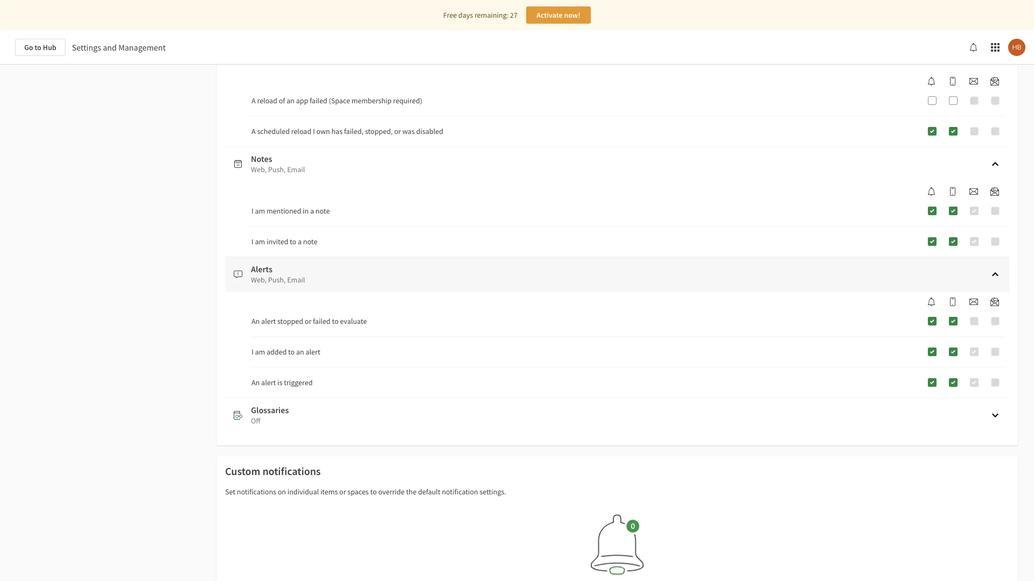 Task type: locate. For each thing, give the bounding box(es) containing it.
3 notifications bundled in a daily email digest element from the top
[[986, 298, 1003, 306]]

to right the added
[[288, 347, 295, 357]]

notifications up on
[[263, 465, 321, 479]]

failed right app at the top
[[310, 96, 327, 106]]

remaining:
[[475, 10, 509, 20]]

a right in
[[310, 206, 314, 216]]

2 vertical spatial notifications bundled in a daily email digest element
[[986, 298, 1003, 306]]

activate now! link
[[526, 6, 591, 24]]

an left stopped
[[252, 317, 260, 326]]

or left was
[[394, 127, 401, 136]]

email up i am mentioned in a note
[[287, 165, 305, 175]]

notifications when using qlik sense in a browser element for evaluate
[[923, 298, 940, 306]]

1 push notifications in qlik sense mobile image from the top
[[948, 77, 957, 86]]

push notifications in qlik sense mobile element for (space
[[944, 77, 961, 86]]

1 notifications bundled in a daily email digest element from the top
[[986, 77, 1003, 86]]

am left invited
[[255, 237, 265, 247]]

a
[[252, 96, 256, 106], [252, 127, 256, 136]]

0 vertical spatial a
[[310, 206, 314, 216]]

web, down the notes
[[251, 165, 267, 175]]

go to hub
[[24, 43, 56, 52]]

1 vertical spatial notifications sent to your email element
[[965, 187, 982, 196]]

1 email from the top
[[287, 165, 305, 175]]

0 vertical spatial notifications sent to your email image
[[969, 77, 978, 86]]

email down i am invited to a note
[[287, 275, 305, 285]]

2 notifications sent to your email image from the top
[[969, 187, 978, 196]]

a for in
[[310, 206, 314, 216]]

notes web, push, email
[[251, 154, 305, 175]]

failed right stopped
[[313, 317, 331, 326]]

go to hub link
[[15, 39, 65, 56]]

alerts
[[251, 264, 272, 275]]

1 vertical spatial notifications bundled in a daily email digest element
[[986, 187, 1003, 196]]

0 vertical spatial a
[[252, 96, 256, 106]]

or right items
[[339, 487, 346, 497]]

0 vertical spatial am
[[255, 206, 265, 216]]

1 push, from the top
[[268, 165, 286, 175]]

1 notifications when using qlik sense in a browser image from the top
[[927, 77, 936, 86]]

invited
[[267, 237, 288, 247]]

notifications when using qlik sense in a browser image
[[927, 298, 936, 306]]

1 an from the top
[[252, 317, 260, 326]]

1 vertical spatial notifications bundled in a daily email digest image
[[990, 187, 999, 196]]

notifications sent to your email image for a scheduled reload i own has failed, stopped, or was disabled
[[969, 77, 978, 86]]

a left scheduled
[[252, 127, 256, 136]]

custom notifications main content
[[0, 0, 1034, 582]]

2 vertical spatial am
[[255, 347, 265, 357]]

am left the added
[[255, 347, 265, 357]]

a right invited
[[298, 237, 302, 247]]

notifications sent to your email element for evaluate
[[965, 298, 982, 306]]

1 vertical spatial an
[[296, 347, 304, 357]]

1 vertical spatial notifications when using qlik sense in a browser element
[[923, 187, 940, 196]]

(space
[[329, 96, 350, 106]]

default
[[418, 487, 440, 497]]

3 notifications when using qlik sense in a browser element from the top
[[923, 298, 940, 306]]

reload left of
[[257, 96, 277, 106]]

an alert stopped or failed to evaluate
[[252, 317, 367, 326]]

push, inside notes web, push, email
[[268, 165, 286, 175]]

0 vertical spatial notifications when using qlik sense in a browser image
[[927, 77, 936, 86]]

notifications sent to your email image
[[969, 77, 978, 86], [969, 187, 978, 196]]

i for i am added to an alert
[[252, 347, 254, 357]]

alert
[[261, 317, 276, 326], [306, 347, 320, 357], [261, 378, 276, 388]]

notifications down custom
[[237, 487, 276, 497]]

1 vertical spatial notifications
[[237, 487, 276, 497]]

1 am from the top
[[255, 206, 265, 216]]

i am invited to a note
[[252, 237, 317, 247]]

1 vertical spatial note
[[303, 237, 317, 247]]

0 vertical spatial an
[[287, 96, 295, 106]]

2 an from the top
[[252, 378, 260, 388]]

an
[[287, 96, 295, 106], [296, 347, 304, 357]]

0 vertical spatial push,
[[268, 165, 286, 175]]

2 push notifications in qlik sense mobile image from the top
[[948, 298, 957, 306]]

custom
[[225, 465, 260, 479]]

notifications sent to your email image
[[969, 298, 978, 306]]

2 vertical spatial alert
[[261, 378, 276, 388]]

added
[[267, 347, 287, 357]]

email inside 'alerts web, push, email'
[[287, 275, 305, 285]]

am
[[255, 206, 265, 216], [255, 237, 265, 247], [255, 347, 265, 357]]

notifications when using qlik sense in a browser element for (space
[[923, 77, 940, 86]]

1 vertical spatial web,
[[251, 275, 267, 285]]

alerts web, push, email
[[251, 264, 305, 285]]

days
[[458, 10, 473, 20]]

an right of
[[287, 96, 295, 106]]

0 vertical spatial notifications bundled in a daily email digest image
[[990, 77, 999, 86]]

1 vertical spatial push notifications in qlik sense mobile image
[[948, 298, 957, 306]]

1 horizontal spatial an
[[296, 347, 304, 357]]

2 push, from the top
[[268, 275, 286, 285]]

go
[[24, 43, 33, 52]]

2 notifications when using qlik sense in a browser image from the top
[[927, 187, 936, 196]]

i left mentioned
[[252, 206, 254, 216]]

0 horizontal spatial an
[[287, 96, 295, 106]]

1 vertical spatial email
[[287, 275, 305, 285]]

web, inside 'alerts web, push, email'
[[251, 275, 267, 285]]

2 vertical spatial push notifications in qlik sense mobile element
[[944, 298, 961, 306]]

push,
[[268, 165, 286, 175], [268, 275, 286, 285]]

push notifications in qlik sense mobile element for evaluate
[[944, 298, 961, 306]]

a for to
[[298, 237, 302, 247]]

notifications when using qlik sense in a browser image
[[927, 77, 936, 86], [927, 187, 936, 196]]

web, for alerts
[[251, 275, 267, 285]]

am left mentioned
[[255, 206, 265, 216]]

i for i am mentioned in a note
[[252, 206, 254, 216]]

2 notifications sent to your email element from the top
[[965, 187, 982, 196]]

1 vertical spatial notifications when using qlik sense in a browser image
[[927, 187, 936, 196]]

notifications bundled in a daily email digest image
[[990, 77, 999, 86], [990, 187, 999, 196]]

push notifications in qlik sense mobile element
[[944, 77, 961, 86], [944, 187, 961, 196], [944, 298, 961, 306]]

3 am from the top
[[255, 347, 265, 357]]

1 notifications bundled in a daily email digest image from the top
[[990, 77, 999, 86]]

0 vertical spatial email
[[287, 165, 305, 175]]

0 vertical spatial notifications bundled in a daily email digest element
[[986, 77, 1003, 86]]

2 notifications bundled in a daily email digest image from the top
[[990, 187, 999, 196]]

1 horizontal spatial a
[[310, 206, 314, 216]]

or right stopped
[[305, 317, 311, 326]]

0 vertical spatial push notifications in qlik sense mobile image
[[948, 77, 957, 86]]

1 vertical spatial an
[[252, 378, 260, 388]]

push, down the notes
[[268, 165, 286, 175]]

2 vertical spatial or
[[339, 487, 346, 497]]

0 vertical spatial notifications
[[263, 465, 321, 479]]

1 vertical spatial am
[[255, 237, 265, 247]]

push, for alerts
[[268, 275, 286, 285]]

push, inside 'alerts web, push, email'
[[268, 275, 286, 285]]

note down in
[[303, 237, 317, 247]]

reload
[[257, 96, 277, 106], [291, 127, 311, 136]]

an right the added
[[296, 347, 304, 357]]

1 vertical spatial notifications sent to your email image
[[969, 187, 978, 196]]

alert left stopped
[[261, 317, 276, 326]]

notifications bundled in a daily email digest element for evaluate
[[986, 298, 1003, 306]]

2 vertical spatial notifications when using qlik sense in a browser element
[[923, 298, 940, 306]]

1 vertical spatial push notifications in qlik sense mobile element
[[944, 187, 961, 196]]

reload left own
[[291, 127, 311, 136]]

i left the added
[[252, 347, 254, 357]]

to
[[35, 43, 41, 52], [290, 237, 296, 247], [332, 317, 339, 326], [288, 347, 295, 357], [370, 487, 377, 497]]

push notifications in qlik sense mobile image
[[948, 77, 957, 86], [948, 298, 957, 306]]

push, down 'alerts'
[[268, 275, 286, 285]]

0 vertical spatial note
[[316, 206, 330, 216]]

a
[[310, 206, 314, 216], [298, 237, 302, 247]]

note right in
[[316, 206, 330, 216]]

notifications bundled in a daily email digest element
[[986, 77, 1003, 86], [986, 187, 1003, 196], [986, 298, 1003, 306]]

triggered
[[284, 378, 313, 388]]

0 vertical spatial or
[[394, 127, 401, 136]]

2 am from the top
[[255, 237, 265, 247]]

a left of
[[252, 96, 256, 106]]

1 push notifications in qlik sense mobile element from the top
[[944, 77, 961, 86]]

email inside notes web, push, email
[[287, 165, 305, 175]]

i
[[313, 127, 315, 136], [252, 206, 254, 216], [252, 237, 254, 247], [252, 347, 254, 357]]

1 a from the top
[[252, 96, 256, 106]]

notifications when using qlik sense in a browser element
[[923, 77, 940, 86], [923, 187, 940, 196], [923, 298, 940, 306]]

web,
[[251, 165, 267, 175], [251, 275, 267, 285]]

alert left is
[[261, 378, 276, 388]]

notifications sent to your email element
[[965, 77, 982, 86], [965, 187, 982, 196], [965, 298, 982, 306]]

push notifications in qlik sense mobile image for a reload of an app failed (space membership required)
[[948, 77, 957, 86]]

activate now!
[[537, 10, 580, 20]]

3 push notifications in qlik sense mobile element from the top
[[944, 298, 961, 306]]

push notifications in qlik sense mobile image
[[948, 187, 957, 196]]

am for invited
[[255, 237, 265, 247]]

1 notifications sent to your email image from the top
[[969, 77, 978, 86]]

override
[[378, 487, 405, 497]]

3 notifications sent to your email element from the top
[[965, 298, 982, 306]]

1 notifications when using qlik sense in a browser element from the top
[[923, 77, 940, 86]]

notifications bundled in a daily email digest image
[[990, 298, 999, 306]]

1 vertical spatial a
[[252, 127, 256, 136]]

email
[[287, 165, 305, 175], [287, 275, 305, 285]]

was
[[402, 127, 415, 136]]

notifications when using qlik sense in a browser image for a scheduled reload i own has failed, stopped, or was disabled
[[927, 77, 936, 86]]

0 vertical spatial push notifications in qlik sense mobile element
[[944, 77, 961, 86]]

and
[[103, 42, 117, 53]]

free days remaining: 27
[[443, 10, 518, 20]]

0 vertical spatial an
[[252, 317, 260, 326]]

2 vertical spatial notifications sent to your email element
[[965, 298, 982, 306]]

evaluate
[[340, 317, 367, 326]]

or
[[394, 127, 401, 136], [305, 317, 311, 326], [339, 487, 346, 497]]

0 horizontal spatial a
[[298, 237, 302, 247]]

an
[[252, 317, 260, 326], [252, 378, 260, 388]]

i am added to an alert
[[252, 347, 320, 357]]

2 email from the top
[[287, 275, 305, 285]]

the
[[406, 487, 417, 497]]

web, inside notes web, push, email
[[251, 165, 267, 175]]

settings and management
[[72, 42, 166, 53]]

web, down 'alerts'
[[251, 275, 267, 285]]

0 vertical spatial reload
[[257, 96, 277, 106]]

0 vertical spatial alert
[[261, 317, 276, 326]]

1 vertical spatial alert
[[306, 347, 320, 357]]

2 a from the top
[[252, 127, 256, 136]]

individual
[[287, 487, 319, 497]]

glossaries
[[251, 405, 289, 416]]

i left invited
[[252, 237, 254, 247]]

2 web, from the top
[[251, 275, 267, 285]]

0 vertical spatial notifications when using qlik sense in a browser element
[[923, 77, 940, 86]]

mentioned
[[267, 206, 301, 216]]

am for mentioned
[[255, 206, 265, 216]]

27
[[510, 10, 518, 20]]

failed
[[310, 96, 327, 106], [313, 317, 331, 326]]

0 vertical spatial notifications sent to your email element
[[965, 77, 982, 86]]

alert for an alert stopped or failed to evaluate
[[261, 317, 276, 326]]

to left evaluate
[[332, 317, 339, 326]]

1 web, from the top
[[251, 165, 267, 175]]

an for an alert stopped or failed to evaluate
[[252, 317, 260, 326]]

1 notifications sent to your email element from the top
[[965, 77, 982, 86]]

notifications
[[263, 465, 321, 479], [237, 487, 276, 497]]

0 vertical spatial web,
[[251, 165, 267, 175]]

an left is
[[252, 378, 260, 388]]

alert down an alert stopped or failed to evaluate
[[306, 347, 320, 357]]

0 horizontal spatial or
[[305, 317, 311, 326]]

email for notes
[[287, 165, 305, 175]]

i left own
[[313, 127, 315, 136]]

1 vertical spatial push,
[[268, 275, 286, 285]]

1 vertical spatial a
[[298, 237, 302, 247]]

note
[[316, 206, 330, 216], [303, 237, 317, 247]]

on
[[278, 487, 286, 497]]

1 horizontal spatial reload
[[291, 127, 311, 136]]



Task type: describe. For each thing, give the bounding box(es) containing it.
email for alerts
[[287, 275, 305, 285]]

1 vertical spatial or
[[305, 317, 311, 326]]

custom notifications
[[225, 465, 321, 479]]

disabled
[[416, 127, 443, 136]]

is
[[277, 378, 282, 388]]

notifications bundled in a daily email digest image for a scheduled reload i own has failed, stopped, or was disabled
[[990, 77, 999, 86]]

settings.
[[480, 487, 506, 497]]

required)
[[393, 96, 422, 106]]

to right spaces
[[370, 487, 377, 497]]

to right go
[[35, 43, 41, 52]]

web, for notes
[[251, 165, 267, 175]]

set
[[225, 487, 235, 497]]

activate
[[537, 10, 563, 20]]

scheduled
[[257, 127, 290, 136]]

to right invited
[[290, 237, 296, 247]]

notifications bundled in a daily email digest element for (space
[[986, 77, 1003, 86]]

a for a scheduled reload i own has failed, stopped, or was disabled
[[252, 127, 256, 136]]

stopped,
[[365, 127, 393, 136]]

notifications sent to your email image for i am invited to a note
[[969, 187, 978, 196]]

glossaries off
[[251, 405, 289, 426]]

i for i am invited to a note
[[252, 237, 254, 247]]

2 notifications bundled in a daily email digest element from the top
[[986, 187, 1003, 196]]

set notifications on individual items or spaces to override the default notification settings.
[[225, 487, 506, 497]]

howard brown image
[[1008, 39, 1026, 56]]

settings
[[72, 42, 101, 53]]

2 push notifications in qlik sense mobile element from the top
[[944, 187, 961, 196]]

alert for an alert is triggered
[[261, 378, 276, 388]]

in
[[303, 206, 309, 216]]

hub
[[43, 43, 56, 52]]

1 vertical spatial reload
[[291, 127, 311, 136]]

management
[[118, 42, 166, 53]]

failed,
[[344, 127, 363, 136]]

items
[[320, 487, 338, 497]]

notifications sent to your email element for (space
[[965, 77, 982, 86]]

note for i am mentioned in a note
[[316, 206, 330, 216]]

own
[[316, 127, 330, 136]]

a for a reload of an app failed (space membership required)
[[252, 96, 256, 106]]

note for i am invited to a note
[[303, 237, 317, 247]]

a scheduled reload i own has failed, stopped, or was disabled
[[252, 127, 443, 136]]

free
[[443, 10, 457, 20]]

spaces
[[348, 487, 369, 497]]

an alert is triggered
[[252, 378, 313, 388]]

notifications when using qlik sense in a browser image for i am invited to a note
[[927, 187, 936, 196]]

a reload of an app failed (space membership required)
[[252, 96, 422, 106]]

push, for notes
[[268, 165, 286, 175]]

notification
[[442, 487, 478, 497]]

push notifications in qlik sense mobile image for an alert stopped or failed to evaluate
[[948, 298, 957, 306]]

0 vertical spatial failed
[[310, 96, 327, 106]]

membership
[[352, 96, 392, 106]]

of
[[279, 96, 285, 106]]

has
[[331, 127, 343, 136]]

off
[[251, 416, 260, 426]]

app
[[296, 96, 308, 106]]

an for an alert is triggered
[[252, 378, 260, 388]]

0 horizontal spatial reload
[[257, 96, 277, 106]]

2 notifications when using qlik sense in a browser element from the top
[[923, 187, 940, 196]]

now!
[[564, 10, 580, 20]]

notifications for set
[[237, 487, 276, 497]]

stopped
[[277, 317, 303, 326]]

notifications bundled in a daily email digest image for i am invited to a note
[[990, 187, 999, 196]]

1 vertical spatial failed
[[313, 317, 331, 326]]

am for added
[[255, 347, 265, 357]]

notes
[[251, 154, 272, 164]]

i am mentioned in a note
[[252, 206, 330, 216]]

notifications for custom
[[263, 465, 321, 479]]

1 horizontal spatial or
[[339, 487, 346, 497]]

2 horizontal spatial or
[[394, 127, 401, 136]]



Task type: vqa. For each thing, say whether or not it's contained in the screenshot.
I am invited to a note
yes



